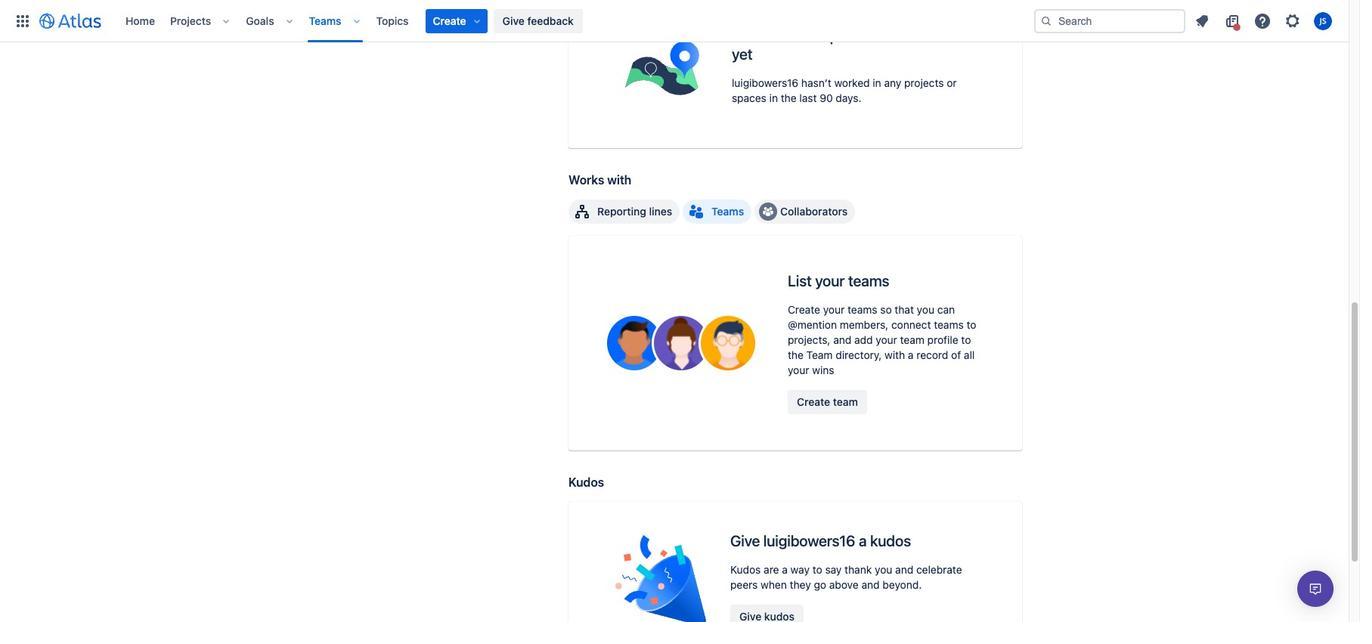 Task type: locate. For each thing, give the bounding box(es) containing it.
2 vertical spatial a
[[782, 564, 788, 576]]

they
[[790, 579, 811, 592]]

worked
[[835, 77, 870, 90]]

don't
[[757, 28, 792, 45]]

1 horizontal spatial in
[[873, 77, 882, 90]]

banner
[[0, 0, 1350, 42]]

1 horizontal spatial teams
[[712, 205, 744, 218]]

0 vertical spatial give
[[503, 14, 525, 27]]

create team button
[[788, 390, 868, 415]]

give up 'peers'
[[731, 533, 760, 550]]

2 vertical spatial teams
[[934, 318, 964, 331]]

1 vertical spatial give
[[731, 533, 760, 550]]

have
[[795, 28, 827, 45]]

and up the beyond.
[[896, 564, 914, 576]]

luigibowers16 up spaces
[[732, 77, 799, 90]]

with
[[608, 173, 632, 187], [885, 349, 906, 362]]

above
[[830, 579, 859, 592]]

topics link
[[372, 9, 413, 33]]

2 horizontal spatial and
[[896, 564, 914, 576]]

here
[[933, 28, 963, 45]]

teams right goals
[[309, 14, 342, 27]]

and down thank
[[862, 579, 880, 592]]

record
[[917, 349, 949, 362]]

kudos for kudos are a way to say thank you and celebrate peers when they go above and beyond.
[[731, 564, 761, 576]]

create team
[[797, 396, 858, 408]]

2 vertical spatial create
[[797, 396, 831, 408]]

0 horizontal spatial teams
[[309, 14, 342, 27]]

give for give luigibowers16 a kudos
[[731, 533, 760, 550]]

in
[[873, 77, 882, 90], [770, 92, 778, 105]]

hasn't
[[802, 77, 832, 90]]

settings image
[[1284, 12, 1303, 30]]

teams
[[309, 14, 342, 27], [712, 205, 744, 218]]

0 horizontal spatial and
[[834, 334, 852, 346]]

1 vertical spatial the
[[788, 349, 804, 362]]

when
[[761, 579, 787, 592]]

0 horizontal spatial team
[[833, 396, 858, 408]]

1 horizontal spatial a
[[859, 533, 867, 550]]

to
[[878, 28, 891, 45], [967, 318, 977, 331], [962, 334, 972, 346], [813, 564, 823, 576]]

0 vertical spatial teams
[[849, 272, 890, 290]]

give
[[503, 14, 525, 27], [731, 533, 760, 550]]

give feedback
[[503, 14, 574, 27]]

projects link
[[166, 9, 216, 33]]

so
[[881, 303, 892, 316]]

your right add
[[876, 334, 898, 346]]

1 horizontal spatial give
[[731, 533, 760, 550]]

create inside 'button'
[[797, 396, 831, 408]]

Search field
[[1035, 9, 1186, 33]]

luigibowers16 up way
[[764, 533, 856, 550]]

kudos
[[871, 533, 912, 550]]

a
[[908, 349, 914, 362], [859, 533, 867, 550], [782, 564, 788, 576]]

1 vertical spatial teams
[[848, 303, 878, 316]]

0 vertical spatial and
[[834, 334, 852, 346]]

reporting lines button
[[569, 200, 680, 224]]

1 vertical spatial you
[[875, 564, 893, 576]]

your
[[816, 272, 845, 290], [824, 303, 845, 316], [876, 334, 898, 346], [788, 364, 810, 377]]

0 horizontal spatial in
[[770, 92, 778, 105]]

you
[[917, 303, 935, 316], [875, 564, 893, 576]]

1 vertical spatial a
[[859, 533, 867, 550]]

teams image
[[688, 203, 706, 221]]

2 horizontal spatial a
[[908, 349, 914, 362]]

1 vertical spatial create
[[788, 303, 821, 316]]

all
[[964, 349, 975, 362]]

create button
[[426, 9, 488, 33]]

create right topics
[[433, 14, 466, 27]]

team
[[901, 334, 925, 346], [833, 396, 858, 408]]

lines
[[649, 205, 673, 218]]

and left add
[[834, 334, 852, 346]]

teams for create
[[848, 303, 878, 316]]

0 vertical spatial the
[[781, 92, 797, 105]]

spaces
[[732, 92, 767, 105]]

0 vertical spatial team
[[901, 334, 925, 346]]

0 horizontal spatial kudos
[[569, 476, 605, 489]]

a left record
[[908, 349, 914, 362]]

profile
[[928, 334, 959, 346]]

0 horizontal spatial a
[[782, 564, 788, 576]]

0 vertical spatial luigibowers16
[[732, 77, 799, 90]]

1 vertical spatial with
[[885, 349, 906, 362]]

give inside button
[[503, 14, 525, 27]]

create up @mention
[[788, 303, 821, 316]]

topics
[[376, 14, 409, 27]]

a for kudos
[[859, 533, 867, 550]]

projects,
[[788, 334, 831, 346]]

give feedback button
[[494, 9, 583, 33]]

teams up members,
[[848, 303, 878, 316]]

with down connect
[[885, 349, 906, 362]]

of
[[952, 349, 962, 362]]

luigibowers16
[[732, 77, 799, 90], [764, 533, 856, 550]]

create inside popup button
[[433, 14, 466, 27]]

kudos
[[569, 476, 605, 489], [731, 564, 761, 576]]

0 vertical spatial in
[[873, 77, 882, 90]]

you up the beyond.
[[875, 564, 893, 576]]

1 horizontal spatial you
[[917, 303, 935, 316]]

you left can on the right
[[917, 303, 935, 316]]

1 vertical spatial teams
[[712, 205, 744, 218]]

collaborators button
[[755, 200, 856, 224]]

peers
[[731, 579, 758, 592]]

90
[[820, 92, 833, 105]]

in left 'any'
[[873, 77, 882, 90]]

kudos inside kudos are a way to say thank you and celebrate peers when they go above and beyond.
[[731, 564, 761, 576]]

teams right teams image
[[712, 205, 744, 218]]

the inside luigibowers16 hasn't worked in any projects or spaces in the last 90 days.
[[781, 92, 797, 105]]

0 vertical spatial you
[[917, 303, 935, 316]]

give left the feedback
[[503, 14, 525, 27]]

any
[[885, 77, 902, 90]]

give for give feedback
[[503, 14, 525, 27]]

0 vertical spatial a
[[908, 349, 914, 362]]

the left last
[[781, 92, 797, 105]]

0 horizontal spatial you
[[875, 564, 893, 576]]

1 vertical spatial team
[[833, 396, 858, 408]]

a right are
[[782, 564, 788, 576]]

teams down can on the right
[[934, 318, 964, 331]]

goals
[[246, 14, 274, 27]]

teams up so
[[849, 272, 890, 290]]

a for way
[[782, 564, 788, 576]]

a inside kudos are a way to say thank you and celebrate peers when they go above and beyond.
[[782, 564, 788, 576]]

works with
[[569, 173, 632, 187]]

1 vertical spatial in
[[770, 92, 778, 105]]

kudos for kudos
[[569, 476, 605, 489]]

teams
[[849, 272, 890, 290], [848, 303, 878, 316], [934, 318, 964, 331]]

1 horizontal spatial team
[[901, 334, 925, 346]]

collaboratorsicon image
[[763, 206, 775, 218]]

1 vertical spatial kudos
[[731, 564, 761, 576]]

0 horizontal spatial with
[[608, 173, 632, 187]]

team down the wins
[[833, 396, 858, 408]]

connect
[[892, 318, 932, 331]]

a left the "kudos"
[[859, 533, 867, 550]]

open intercom messenger image
[[1307, 580, 1325, 598]]

yet
[[732, 46, 753, 63]]

0 horizontal spatial give
[[503, 14, 525, 27]]

0 vertical spatial teams
[[309, 14, 342, 27]]

list your teams
[[788, 272, 890, 290]]

with up reporting
[[608, 173, 632, 187]]

0 vertical spatial create
[[433, 14, 466, 27]]

1 horizontal spatial and
[[862, 579, 880, 592]]

0 vertical spatial with
[[608, 173, 632, 187]]

create down the wins
[[797, 396, 831, 408]]

1 vertical spatial luigibowers16
[[764, 533, 856, 550]]

say
[[826, 564, 842, 576]]

create
[[433, 14, 466, 27], [788, 303, 821, 316], [797, 396, 831, 408]]

we don't have places to show here yet
[[732, 28, 963, 63]]

kudos are a way to say thank you and celebrate peers when they go above and beyond.
[[731, 564, 963, 592]]

in right spaces
[[770, 92, 778, 105]]

team down connect
[[901, 334, 925, 346]]

1 vertical spatial and
[[896, 564, 914, 576]]

wins
[[813, 364, 835, 377]]

the down 'projects,'
[[788, 349, 804, 362]]

celebrate
[[917, 564, 963, 576]]

your left the wins
[[788, 364, 810, 377]]

1 horizontal spatial kudos
[[731, 564, 761, 576]]

0 vertical spatial kudos
[[569, 476, 605, 489]]

and
[[834, 334, 852, 346], [896, 564, 914, 576], [862, 579, 880, 592]]

create your teams so that you can @mention members, connect teams to projects, and add your team profile to the team directory, with a record of all your wins
[[788, 303, 977, 377]]

the
[[781, 92, 797, 105], [788, 349, 804, 362]]

1 horizontal spatial with
[[885, 349, 906, 362]]

banner containing home
[[0, 0, 1350, 42]]

create inside create your teams so that you can @mention members, connect teams to projects, and add your team profile to the team directory, with a record of all your wins
[[788, 303, 821, 316]]

create for create team
[[797, 396, 831, 408]]

group
[[569, 200, 856, 224]]



Task type: describe. For each thing, give the bounding box(es) containing it.
to inside we don't have places to show here yet
[[878, 28, 891, 45]]

your up @mention
[[824, 303, 845, 316]]

go
[[814, 579, 827, 592]]

and inside create your teams so that you can @mention members, connect teams to projects, and add your team profile to the team directory, with a record of all your wins
[[834, 334, 852, 346]]

top element
[[9, 0, 1035, 42]]

you inside create your teams so that you can @mention members, connect teams to projects, and add your team profile to the team directory, with a record of all your wins
[[917, 303, 935, 316]]

members,
[[840, 318, 889, 331]]

list
[[788, 272, 812, 290]]

thank
[[845, 564, 872, 576]]

teams inside top element
[[309, 14, 342, 27]]

we
[[732, 28, 754, 45]]

feedback
[[528, 14, 574, 27]]

give luigibowers16 a kudos
[[731, 533, 912, 550]]

home
[[126, 14, 155, 27]]

add
[[855, 334, 873, 346]]

teams link
[[305, 9, 346, 33]]

reporting lines
[[598, 205, 673, 218]]

home link
[[121, 9, 160, 33]]

that
[[895, 303, 914, 316]]

team inside create team 'button'
[[833, 396, 858, 408]]

places
[[830, 28, 874, 45]]

create for create
[[433, 14, 466, 27]]

team inside create your teams so that you can @mention members, connect teams to projects, and add your team profile to the team directory, with a record of all your wins
[[901, 334, 925, 346]]

notifications image
[[1194, 12, 1212, 30]]

create for create your teams so that you can @mention members, connect teams to projects, and add your team profile to the team directory, with a record of all your wins
[[788, 303, 821, 316]]

luigibowers16 hasn't worked in any projects or spaces in the last 90 days.
[[732, 77, 957, 105]]

search image
[[1041, 15, 1053, 27]]

teams inside button
[[712, 205, 744, 218]]

reporting
[[598, 205, 647, 218]]

teams for list
[[849, 272, 890, 290]]

help image
[[1254, 12, 1272, 30]]

projects
[[905, 77, 944, 90]]

last
[[800, 92, 817, 105]]

luigibowers16 inside luigibowers16 hasn't worked in any projects or spaces in the last 90 days.
[[732, 77, 799, 90]]

team
[[807, 349, 833, 362]]

2 vertical spatial and
[[862, 579, 880, 592]]

can
[[938, 303, 955, 316]]

a inside create your teams so that you can @mention members, connect teams to projects, and add your team profile to the team directory, with a record of all your wins
[[908, 349, 914, 362]]

days.
[[836, 92, 862, 105]]

with inside create your teams so that you can @mention members, connect teams to projects, and add your team profile to the team directory, with a record of all your wins
[[885, 349, 906, 362]]

teams button
[[683, 200, 752, 224]]

are
[[764, 564, 780, 576]]

switch to... image
[[14, 12, 32, 30]]

your right list
[[816, 272, 845, 290]]

you inside kudos are a way to say thank you and celebrate peers when they go above and beyond.
[[875, 564, 893, 576]]

the inside create your teams so that you can @mention members, connect teams to projects, and add your team profile to the team directory, with a record of all your wins
[[788, 349, 804, 362]]

show
[[894, 28, 930, 45]]

@mention
[[788, 318, 837, 331]]

beyond.
[[883, 579, 922, 592]]

works
[[569, 173, 605, 187]]

directory,
[[836, 349, 882, 362]]

projects
[[170, 14, 211, 27]]

or
[[947, 77, 957, 90]]

goals link
[[242, 9, 279, 33]]

group containing reporting lines
[[569, 200, 856, 224]]

way
[[791, 564, 810, 576]]

account image
[[1315, 12, 1333, 30]]

collaborators
[[781, 205, 848, 218]]

to inside kudos are a way to say thank you and celebrate peers when they go above and beyond.
[[813, 564, 823, 576]]



Task type: vqa. For each thing, say whether or not it's contained in the screenshot.
LIST ITEM
no



